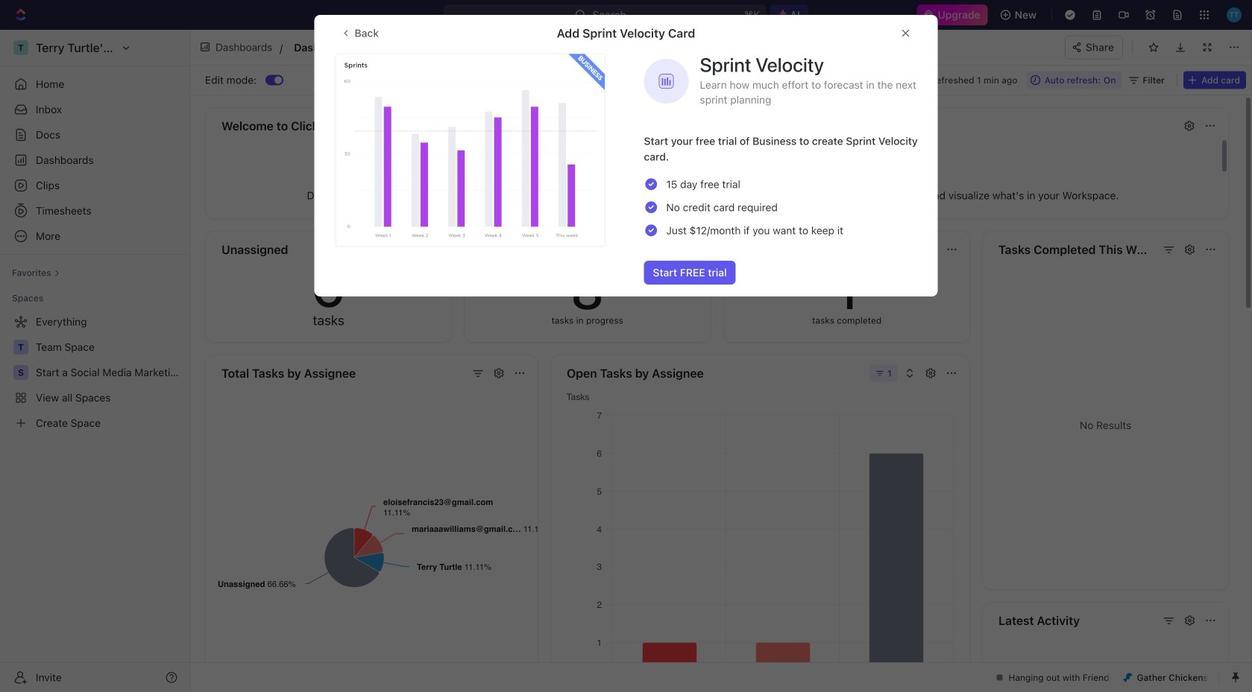 Task type: locate. For each thing, give the bounding box(es) containing it.
tree
[[6, 310, 184, 436]]

None text field
[[294, 38, 619, 57]]



Task type: vqa. For each thing, say whether or not it's contained in the screenshot.
tree
yes



Task type: describe. For each thing, give the bounding box(es) containing it.
sidebar navigation
[[0, 30, 190, 693]]

drumstick bite image
[[1124, 674, 1133, 683]]

tree inside the sidebar "navigation"
[[6, 310, 184, 436]]



